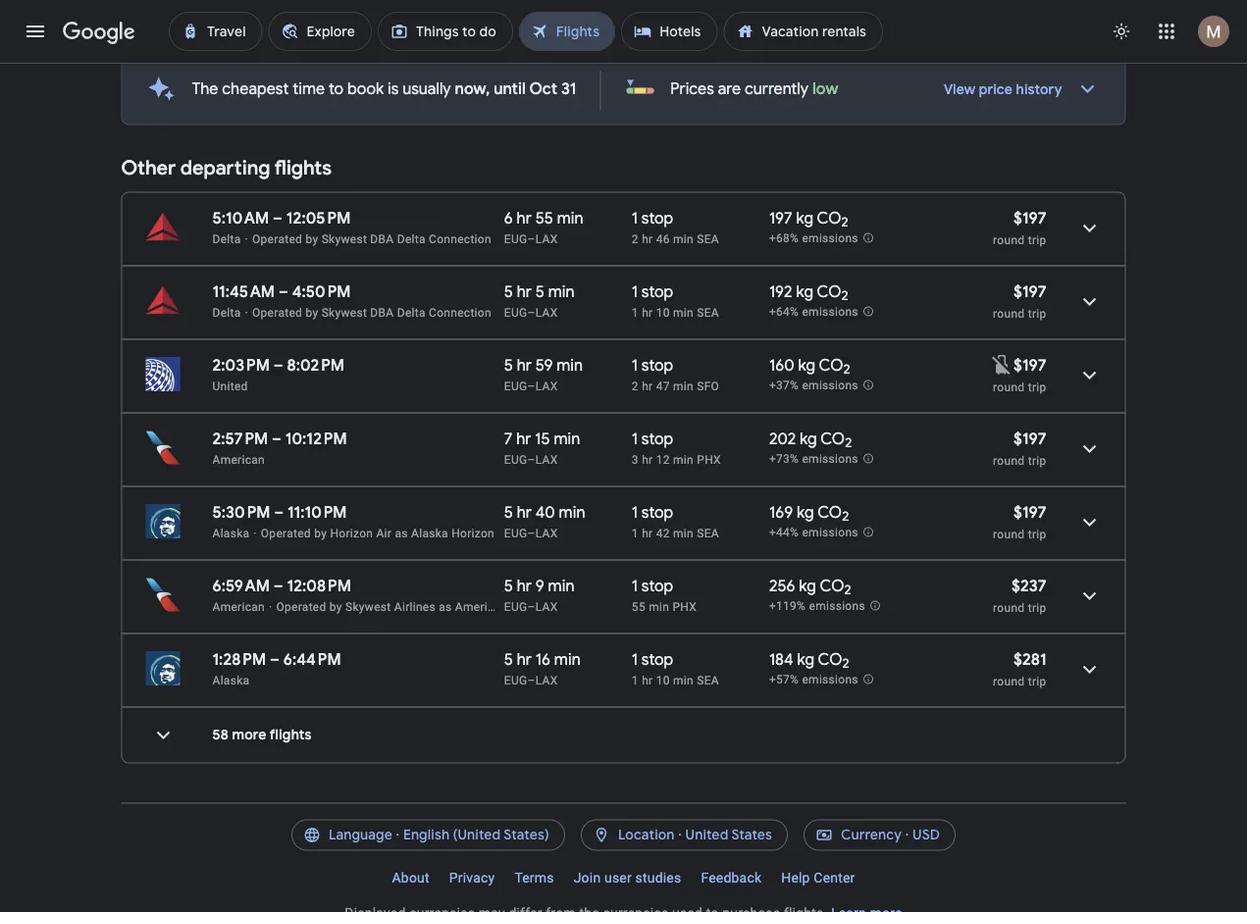 Task type: locate. For each thing, give the bounding box(es) containing it.
about
[[392, 871, 430, 887]]

lax down the 15
[[536, 453, 558, 467]]

min inside 5 hr 40 min eug – lax
[[559, 503, 586, 523]]

min inside 7 hr 15 min eug – lax
[[554, 429, 581, 449]]

sea
[[697, 232, 719, 246], [697, 306, 719, 320], [697, 527, 719, 540], [697, 674, 719, 688]]

Departure time: 2:57 PM. text field
[[213, 429, 268, 449]]

3 1 from the top
[[632, 306, 639, 320]]

lax for 40
[[536, 527, 558, 540]]

0 vertical spatial dba
[[370, 232, 394, 246]]

1 vertical spatial as
[[439, 600, 452, 614]]

departing
[[180, 156, 270, 181]]

1 197 us dollars text field from the top
[[1014, 208, 1047, 228]]

6 lax from the top
[[536, 600, 558, 614]]

Arrival time: 6:44 PM. text field
[[283, 650, 341, 670]]

4 1 stop flight. element from the top
[[632, 429, 674, 452]]

eug for 5 hr 5 min
[[504, 306, 528, 320]]

total duration 6 hr 55 min. element
[[504, 208, 632, 231]]

1 vertical spatial flights
[[270, 727, 312, 745]]

– down total duration 5 hr 5 min. 'element' at the top of page
[[528, 306, 536, 320]]

$197 round trip for 192
[[994, 282, 1047, 321]]

184
[[770, 650, 794, 670]]

5 inside 5 hr 9 min eug – lax
[[504, 576, 513, 596]]

kg inside 184 kg co 2
[[797, 650, 815, 670]]

1 vertical spatial dba
[[370, 306, 394, 320]]

0 vertical spatial skywest
[[322, 232, 367, 246]]

6 eug from the top
[[504, 600, 528, 614]]

4:50 pm
[[292, 282, 351, 302]]

round down this price for this flight doesn't include overhead bin access. if you need a carry-on bag, use the bags filter to update prices. "icon" at top right
[[994, 380, 1025, 394]]

$197 down the round trip
[[1014, 429, 1047, 449]]

kg inside 192 kg co 2
[[797, 282, 814, 302]]

kg inside '160 kg co 2'
[[798, 355, 816, 375]]

round inside $281 round trip
[[994, 675, 1025, 689]]

6:44 pm
[[283, 650, 341, 670]]

1 inside 1 stop 3 hr 12 min phx
[[632, 429, 638, 449]]

7 lax from the top
[[536, 674, 558, 688]]

– right 1:28 pm
[[270, 650, 280, 670]]

2 vertical spatial skywest
[[346, 600, 391, 614]]

sea inside 1 stop 1 hr 42 min sea
[[697, 527, 719, 540]]

3 1 stop flight. element from the top
[[632, 355, 674, 378]]

5 $197 from the top
[[1014, 503, 1047, 523]]

operated by skywest dba delta connection down '4:50 pm' text field
[[252, 306, 492, 320]]

phx
[[697, 453, 721, 467], [673, 600, 697, 614]]

round left flight details. leaves eugene airport (eug) at 5:10 am on thursday, november 30 and arrives at los angeles international airport at 12:05 pm on thursday, november 30. 'icon'
[[994, 233, 1025, 247]]

skywest for 4:50 pm
[[322, 306, 367, 320]]

trip for 192
[[1028, 307, 1047, 321]]

co for 160
[[819, 355, 844, 375]]

169 kg co 2
[[770, 503, 849, 525]]

english
[[403, 827, 450, 845]]

1 layover (1 of 1) is a 1 hr 10 min layover at seattle-tacoma international airport in seattle. element from the top
[[632, 305, 760, 321]]

256
[[770, 576, 796, 596]]

hr left 9 at the left bottom of page
[[517, 576, 532, 596]]

operated by skywest dba delta connection for 12:05 pm
[[252, 232, 492, 246]]

min inside 1 stop 3 hr 12 min phx
[[673, 453, 694, 467]]

2 inside '160 kg co 2'
[[844, 361, 851, 378]]

1 vertical spatial 1 stop 1 hr 10 min sea
[[632, 650, 719, 688]]

help center
[[782, 871, 856, 887]]

2 1 stop 1 hr 10 min sea from the top
[[632, 650, 719, 688]]

cheapest
[[222, 79, 289, 99]]

layover (1 of 1) is a 1 hr 10 min layover at seattle-tacoma international airport in seattle. element
[[632, 305, 760, 321], [632, 673, 760, 689]]

eug inside '5 hr 59 min eug – lax'
[[504, 379, 528, 393]]

5 trip from the top
[[1028, 528, 1047, 541]]

1 stop flight. element up the 12 at the right of page
[[632, 429, 674, 452]]

hr left 40
[[517, 503, 532, 523]]

– down total duration 5 hr 59 min. element
[[528, 379, 536, 393]]

hr down '1 stop 55 min phx' on the right bottom of the page
[[642, 674, 653, 688]]

connection left 5 hr 5 min eug – lax
[[429, 306, 492, 320]]

stop inside 1 stop 1 hr 42 min sea
[[642, 503, 674, 523]]

4 lax from the top
[[536, 453, 558, 467]]

1 vertical spatial phx
[[673, 600, 697, 614]]

lax inside 5 hr 5 min eug – lax
[[536, 306, 558, 320]]

trip inside $281 round trip
[[1028, 675, 1047, 689]]

1 vertical spatial united
[[686, 827, 729, 845]]

privacy
[[449, 871, 495, 887]]

7 trip from the top
[[1028, 675, 1047, 689]]

kg for 202
[[800, 429, 817, 449]]

stop for 5 hr 9 min
[[642, 576, 674, 596]]

5 1 from the top
[[632, 429, 638, 449]]

kg inside 169 kg co 2
[[797, 503, 814, 523]]

flight details. leaves eugene airport (eug) at 5:10 am on thursday, november 30 and arrives at los angeles international airport at 12:05 pm on thursday, november 30. image
[[1067, 205, 1114, 252]]

sea down layover (1 of 1) is a 55 min layover at phoenix sky harbor international airport in phoenix. element at the right
[[697, 674, 719, 688]]

55 right 6
[[536, 208, 554, 228]]

0 vertical spatial united
[[213, 379, 248, 393]]

Arrival time: 8:02 PM. text field
[[287, 355, 345, 375]]

2 197 us dollars text field from the top
[[1014, 503, 1047, 523]]

2 for 256
[[845, 582, 852, 599]]

– inside the "2:57 pm – 10:12 pm american"
[[272, 429, 282, 449]]

are
[[718, 79, 741, 99]]

skywest left airlines
[[346, 600, 391, 614]]

5 inside 5 hr 16 min eug – lax
[[504, 650, 513, 670]]

4 1 from the top
[[632, 355, 638, 375]]

1 197 us dollars text field from the top
[[1014, 282, 1047, 302]]

2 up +37% emissions on the top right of page
[[844, 361, 851, 378]]

hr up 1 stop 2 hr 47 min sfo
[[642, 306, 653, 320]]

co up +37% emissions on the top right of page
[[819, 355, 844, 375]]

hr inside 5 hr 40 min eug – lax
[[517, 503, 532, 523]]

co inside 197 kg co 2
[[817, 208, 842, 228]]

2 sea from the top
[[697, 306, 719, 320]]

11:45 am – 4:50 pm
[[213, 282, 351, 302]]

4 trip from the top
[[1028, 454, 1047, 468]]

by down 11:10 pm
[[314, 527, 327, 540]]

min right the 15
[[554, 429, 581, 449]]

2 inside '202 kg co 2'
[[845, 435, 852, 452]]

emissions down '202 kg co 2'
[[802, 453, 859, 466]]

197 US dollars text field
[[1014, 355, 1047, 375]]

0 vertical spatial connection
[[429, 232, 492, 246]]

3 lax from the top
[[536, 379, 558, 393]]

+73%
[[770, 453, 799, 466]]

7 hr 15 min eug – lax
[[504, 429, 581, 467]]

min down layover (1 of 1) is a 55 min layover at phoenix sky harbor international airport in phoenix. element at the right
[[673, 674, 694, 688]]

eug inside 5 hr 5 min eug – lax
[[504, 306, 528, 320]]

2 inside 184 kg co 2
[[843, 656, 850, 673]]

stop for 7 hr 15 min
[[642, 429, 674, 449]]

8 1 from the top
[[632, 576, 638, 596]]

co inside 184 kg co 2
[[818, 650, 843, 670]]

2 197 us dollars text field from the top
[[1014, 429, 1047, 449]]

1 vertical spatial 197 us dollars text field
[[1014, 429, 1047, 449]]

sea up 1 stop 2 hr 47 min sfo
[[697, 306, 719, 320]]

1 stop flight. element
[[632, 208, 674, 231], [632, 282, 674, 305], [632, 355, 674, 378], [632, 429, 674, 452], [632, 503, 674, 526], [632, 576, 674, 599], [632, 650, 674, 673]]

1 stop flight. element down 42
[[632, 576, 674, 599]]

4 eug from the top
[[504, 453, 528, 467]]

2 up +57% emissions
[[843, 656, 850, 673]]

eug for 5 hr 9 min
[[504, 600, 528, 614]]

7 round from the top
[[994, 675, 1025, 689]]

1 sea from the top
[[697, 232, 719, 246]]

1 eug from the top
[[504, 232, 528, 246]]

co up +44% emissions
[[818, 503, 842, 523]]

round up this price for this flight doesn't include overhead bin access. if you need a carry-on bag, use the bags filter to update prices. "icon" at top right
[[994, 307, 1025, 321]]

2 up +73% emissions on the right of the page
[[845, 435, 852, 452]]

2 operated by skywest dba delta connection from the top
[[252, 306, 492, 320]]

3 stop from the top
[[642, 355, 674, 375]]

1 10 from the top
[[656, 306, 670, 320]]

leaves eugene airport (eug) at 5:10 am on thursday, november 30 and arrives at los angeles international airport at 12:05 pm on thursday, november 30. element
[[213, 208, 351, 228]]

0 horizontal spatial united
[[213, 379, 248, 393]]

6 trip from the top
[[1028, 601, 1047, 615]]

hr left the 16
[[517, 650, 532, 670]]

hr right 3
[[642, 453, 653, 467]]

hr inside '5 hr 59 min eug – lax'
[[517, 355, 532, 375]]

2 for 192
[[842, 288, 849, 305]]

emissions for 202
[[802, 453, 859, 466]]

1 stop from the top
[[642, 208, 674, 228]]

1 vertical spatial 197 us dollars text field
[[1014, 503, 1047, 523]]

trip for 256
[[1028, 601, 1047, 615]]

privacy link
[[440, 863, 505, 895]]

1 vertical spatial operated by skywest dba delta connection
[[252, 306, 492, 320]]

view price history image
[[1065, 65, 1112, 112]]

lax down total duration 5 hr 5 min. 'element' at the top of page
[[536, 306, 558, 320]]

1 horizontal spatial united
[[686, 827, 729, 845]]

operated by skywest dba delta connection down arrival time: 12:05 pm. text field at the top left of page
[[252, 232, 492, 246]]

281 US dollars text field
[[1014, 650, 1047, 670]]

min inside 5 hr 9 min eug – lax
[[548, 576, 575, 596]]

1 up layover (1 of 1) is a 55 min layover at phoenix sky harbor international airport in phoenix. element at the right
[[632, 576, 638, 596]]

2:03 pm – 8:02 pm united
[[213, 355, 345, 393]]

0 vertical spatial 1 stop 1 hr 10 min sea
[[632, 282, 719, 320]]

kg inside 256 kg co 2
[[799, 576, 817, 596]]

3 sea from the top
[[697, 527, 719, 540]]

$197 for 197
[[1014, 208, 1047, 228]]

2 round from the top
[[994, 307, 1025, 321]]

$197 left the flight details. leaves eugene airport (eug) at 11:45 am on thursday, november 30 and arrives at los angeles international airport at 4:50 pm on thursday, november 30. image
[[1014, 282, 1047, 302]]

5 for 5 hr 16 min
[[504, 650, 513, 670]]

leaves eugene airport (eug) at 2:57 pm on thursday, november 30 and arrives at los angeles international airport at 10:12 pm on thursday, november 30. element
[[213, 429, 347, 449]]

2 inside 197 kg co 2
[[842, 214, 849, 231]]

1 up layover (1 of 1) is a 2 hr 47 min layover at san francisco international airport in san francisco. 'element'
[[632, 355, 638, 375]]

2 for 169
[[842, 509, 849, 525]]

kg up +73% emissions on the right of the page
[[800, 429, 817, 449]]

low
[[813, 79, 839, 99]]

round
[[994, 233, 1025, 247], [994, 307, 1025, 321], [994, 380, 1025, 394], [994, 454, 1025, 468], [994, 528, 1025, 541], [994, 601, 1025, 615], [994, 675, 1025, 689]]

operated down 11:45 am – 4:50 pm
[[252, 306, 303, 320]]

237 US dollars text field
[[1012, 576, 1047, 596]]

4 round from the top
[[994, 454, 1025, 468]]

1 left 42
[[632, 527, 639, 540]]

kg up +68% emissions
[[797, 208, 814, 228]]

5 hr 5 min eug – lax
[[504, 282, 575, 320]]

5:10 am – 12:05 pm
[[213, 208, 351, 228]]

to
[[329, 79, 344, 99]]

2 stop from the top
[[642, 282, 674, 302]]

eug for 5 hr 16 min
[[504, 674, 528, 688]]

kg up +44% emissions
[[797, 503, 814, 523]]

lax inside 5 hr 40 min eug – lax
[[536, 527, 558, 540]]

1 connection from the top
[[429, 232, 492, 246]]

trip
[[1028, 233, 1047, 247], [1028, 307, 1047, 321], [1028, 380, 1047, 394], [1028, 454, 1047, 468], [1028, 528, 1047, 541], [1028, 601, 1047, 615], [1028, 675, 1047, 689]]

2 inside 1 stop 2 hr 47 min sfo
[[632, 379, 639, 393]]

– inside 5 hr 5 min eug – lax
[[528, 306, 536, 320]]

197 us dollars text field for 202
[[1014, 429, 1047, 449]]

as right airlines
[[439, 600, 452, 614]]

1 up 3
[[632, 429, 638, 449]]

2 dba from the top
[[370, 306, 394, 320]]

7 stop from the top
[[642, 650, 674, 670]]

1 stop flight. element for 5 hr 9 min
[[632, 576, 674, 599]]

1 stop 2 hr 46 min sea
[[632, 208, 719, 246]]

eug for 7 hr 15 min
[[504, 453, 528, 467]]

40
[[536, 503, 555, 523]]

leaves eugene airport (eug) at 2:03 pm on thursday, november 30 and arrives at los angeles international airport at 8:02 pm on thursday, november 30. element
[[213, 355, 345, 375]]

emissions for 169
[[802, 526, 859, 540]]

4 sea from the top
[[697, 674, 719, 688]]

stop inside 1 stop 2 hr 47 min sfo
[[642, 355, 674, 375]]

1 vertical spatial connection
[[429, 306, 492, 320]]

emissions down '160 kg co 2'
[[802, 379, 859, 393]]

$197 up the round trip
[[1014, 355, 1047, 375]]

2 eug from the top
[[504, 306, 528, 320]]

$197 round trip
[[994, 208, 1047, 247], [994, 282, 1047, 321], [994, 429, 1047, 468], [994, 503, 1047, 541]]

by
[[306, 232, 318, 246], [306, 306, 318, 320], [314, 527, 327, 540], [330, 600, 342, 614]]

1 1 stop flight. element from the top
[[632, 208, 674, 231]]

emissions for 160
[[802, 379, 859, 393]]

kg for 197
[[797, 208, 814, 228]]

0 vertical spatial flights
[[274, 156, 332, 181]]

197 US dollars text field
[[1014, 282, 1047, 302], [1014, 429, 1047, 449]]

lax for 5
[[536, 306, 558, 320]]

+44%
[[770, 526, 799, 540]]

3 $197 round trip from the top
[[994, 429, 1047, 468]]

eug down total duration 5 hr 5 min. 'element' at the top of page
[[504, 306, 528, 320]]

– down total duration 5 hr 16 min. element
[[528, 674, 536, 688]]

1
[[632, 208, 638, 228], [632, 282, 638, 302], [632, 306, 639, 320], [632, 355, 638, 375], [632, 429, 638, 449], [632, 503, 638, 523], [632, 527, 639, 540], [632, 576, 638, 596], [632, 650, 638, 670], [632, 674, 639, 688]]

1 stop flight. element down '46'
[[632, 282, 674, 305]]

197 US dollars text field
[[1014, 208, 1047, 228], [1014, 503, 1047, 523]]

horizon
[[330, 527, 373, 540], [452, 527, 495, 540]]

operated down leaves eugene airport (eug) at 5:30 pm on thursday, november 30 and arrives at los angeles international airport at 11:10 pm on thursday, november 30. element
[[261, 527, 311, 540]]

– inside '5 hr 59 min eug – lax'
[[528, 379, 536, 393]]

2 10 from the top
[[656, 674, 670, 688]]

lax inside 5 hr 16 min eug – lax
[[536, 674, 558, 688]]

1 operated by skywest dba delta connection from the top
[[252, 232, 492, 246]]

round inside '$237 round trip'
[[994, 601, 1025, 615]]

2 connection from the top
[[429, 306, 492, 320]]

hr left '46'
[[642, 232, 653, 246]]

round for 184
[[994, 675, 1025, 689]]

1 stop 1 hr 10 min sea down layover (1 of 1) is a 55 min layover at phoenix sky harbor international airport in phoenix. element at the right
[[632, 650, 719, 688]]

1 horizontal spatial horizon
[[452, 527, 495, 540]]

2 left '46'
[[632, 232, 639, 246]]

 image
[[245, 306, 248, 320]]

5 inside '5 hr 59 min eug – lax'
[[504, 355, 513, 375]]

6:59 am
[[213, 576, 270, 596]]

5 down '6 hr 55 min eug – lax'
[[536, 282, 545, 302]]

0 vertical spatial layover (1 of 1) is a 1 hr 10 min layover at seattle-tacoma international airport in seattle. element
[[632, 305, 760, 321]]

5:10 am
[[213, 208, 269, 228]]

change appearance image
[[1098, 8, 1146, 55]]

eug inside '6 hr 55 min eug – lax'
[[504, 232, 528, 246]]

1 inside 1 stop 2 hr 46 min sea
[[632, 208, 638, 228]]

10 for 5 hr 5 min
[[656, 306, 670, 320]]

emissions for 197
[[802, 232, 859, 246]]

skywest down '4:50 pm' text field
[[322, 306, 367, 320]]

0 vertical spatial as
[[395, 527, 408, 540]]

emissions down 192 kg co 2
[[802, 305, 859, 319]]

trip for 202
[[1028, 454, 1047, 468]]

6 1 from the top
[[632, 503, 638, 523]]

1 dba from the top
[[370, 232, 394, 246]]

co inside 169 kg co 2
[[818, 503, 842, 523]]

169
[[770, 503, 793, 523]]

lax inside '6 hr 55 min eug – lax'
[[536, 232, 558, 246]]

5 hr 59 min eug – lax
[[504, 355, 583, 393]]

1 round from the top
[[994, 233, 1025, 247]]

history
[[1017, 81, 1063, 99]]

1 stop flight. element up 47
[[632, 355, 674, 378]]

2 left 47
[[632, 379, 639, 393]]

emissions
[[802, 232, 859, 246], [802, 305, 859, 319], [802, 379, 859, 393], [802, 453, 859, 466], [802, 526, 859, 540], [809, 600, 866, 614], [802, 674, 859, 687]]

connection for 6
[[429, 232, 492, 246]]

1 inside 1 stop 2 hr 47 min sfo
[[632, 355, 638, 375]]

trip down 197 us dollars text field
[[1028, 380, 1047, 394]]

10 1 from the top
[[632, 674, 639, 688]]

1 inside '1 stop 55 min phx'
[[632, 576, 638, 596]]

1 stop flight. element down '1 stop 55 min phx' on the right bottom of the page
[[632, 650, 674, 673]]

1 lax from the top
[[536, 232, 558, 246]]

trip for 169
[[1028, 528, 1047, 541]]

7 1 stop flight. element from the top
[[632, 650, 674, 673]]

min inside 5 hr 16 min eug – lax
[[554, 650, 581, 670]]

– inside 7 hr 15 min eug – lax
[[528, 453, 536, 467]]

6 stop from the top
[[642, 576, 674, 596]]

hr right the 7
[[517, 429, 531, 449]]

lax for 9
[[536, 600, 558, 614]]

as right air at the left bottom of the page
[[395, 527, 408, 540]]

layover (1 of 1) is a 1 hr 10 min layover at seattle-tacoma international airport in seattle. element down layover (1 of 1) is a 55 min layover at phoenix sky harbor international airport in phoenix. element at the right
[[632, 673, 760, 689]]

–
[[273, 208, 283, 228], [528, 232, 536, 246], [279, 282, 288, 302], [528, 306, 536, 320], [274, 355, 283, 375], [528, 379, 536, 393], [272, 429, 282, 449], [528, 453, 536, 467], [274, 503, 284, 523], [528, 527, 536, 540], [274, 576, 283, 596], [528, 600, 536, 614], [270, 650, 280, 670], [528, 674, 536, 688]]

4 $197 round trip from the top
[[994, 503, 1047, 541]]

hr
[[517, 208, 532, 228], [642, 232, 653, 246], [517, 282, 532, 302], [642, 306, 653, 320], [517, 355, 532, 375], [642, 379, 653, 393], [517, 429, 531, 449], [642, 453, 653, 467], [517, 503, 532, 523], [642, 527, 653, 540], [517, 576, 532, 596], [517, 650, 532, 670], [642, 674, 653, 688]]

leaves eugene airport (eug) at 1:28 pm on thursday, november 30 and arrives at los angeles international airport at 6:44 pm on thursday, november 30. element
[[213, 650, 341, 670]]

connection
[[429, 232, 492, 246], [429, 306, 492, 320]]

co up +57% emissions
[[818, 650, 843, 670]]

min right '46'
[[673, 232, 694, 246]]

1 vertical spatial 55
[[632, 600, 646, 614]]

flight details. leaves eugene airport (eug) at 6:59 am on thursday, november 30 and arrives at los angeles international airport at 12:08 pm on thursday, november 30. image
[[1067, 573, 1114, 620]]

55 inside '1 stop 55 min phx'
[[632, 600, 646, 614]]

stop up 47
[[642, 355, 674, 375]]

5 1 stop flight. element from the top
[[632, 503, 674, 526]]

leaves eugene airport (eug) at 11:45 am on thursday, november 30 and arrives at los angeles international airport at 4:50 pm on thursday, november 30. element
[[213, 282, 351, 302]]

2 inside 256 kg co 2
[[845, 582, 852, 599]]

1 horizontal spatial 55
[[632, 600, 646, 614]]

7 eug from the top
[[504, 674, 528, 688]]

layover (1 of 1) is a 1 hr 10 min layover at seattle-tacoma international airport in seattle. element for 192
[[632, 305, 760, 321]]

5 eug from the top
[[504, 527, 528, 540]]

layover (1 of 1) is a 1 hr 10 min layover at seattle-tacoma international airport in seattle. element up 1 stop 2 hr 47 min sfo
[[632, 305, 760, 321]]

2 inside 192 kg co 2
[[842, 288, 849, 305]]

1 down '1 stop 55 min phx' on the right bottom of the page
[[632, 650, 638, 670]]

1 trip from the top
[[1028, 233, 1047, 247]]

lax inside 7 hr 15 min eug – lax
[[536, 453, 558, 467]]

eug inside 5 hr 16 min eug – lax
[[504, 674, 528, 688]]

eug inside 7 hr 15 min eug – lax
[[504, 453, 528, 467]]

1 stop 1 hr 10 min sea
[[632, 282, 719, 320], [632, 650, 719, 688]]

1 horizon from the left
[[330, 527, 373, 540]]

trip inside '$237 round trip'
[[1028, 601, 1047, 615]]

5 lax from the top
[[536, 527, 558, 540]]

$197 round trip for 202
[[994, 429, 1047, 468]]

Departure time: 11:45 AM. text field
[[213, 282, 275, 302]]

min right the 12 at the right of page
[[673, 453, 694, 467]]

4 stop from the top
[[642, 429, 674, 449]]

 image
[[245, 232, 248, 246]]

3 eug from the top
[[504, 379, 528, 393]]

6 1 stop flight. element from the top
[[632, 576, 674, 599]]

join user studies
[[574, 871, 682, 887]]

eug for 5 hr 59 min
[[504, 379, 528, 393]]

sea inside 1 stop 2 hr 46 min sea
[[697, 232, 719, 246]]

1 1 from the top
[[632, 208, 638, 228]]

1 vertical spatial layover (1 of 1) is a 1 hr 10 min layover at seattle-tacoma international airport in seattle. element
[[632, 673, 760, 689]]

co inside '160 kg co 2'
[[819, 355, 844, 375]]

co
[[817, 208, 842, 228], [817, 282, 842, 302], [819, 355, 844, 375], [821, 429, 845, 449], [818, 503, 842, 523], [820, 576, 845, 596], [818, 650, 843, 670]]

5 left the 16
[[504, 650, 513, 670]]

202 kg co 2
[[770, 429, 852, 452]]

5:30 pm – 11:10 pm
[[213, 503, 347, 523]]

stop inside 1 stop 3 hr 12 min phx
[[642, 429, 674, 449]]

eug down total duration 5 hr 40 min. 'element'
[[504, 527, 528, 540]]

round up $237
[[994, 528, 1025, 541]]

hr inside 1 stop 1 hr 42 min sea
[[642, 527, 653, 540]]

min inside '5 hr 59 min eug – lax'
[[557, 355, 583, 375]]

kg up +64% emissions
[[797, 282, 814, 302]]

until
[[494, 79, 526, 99]]

sea right '46'
[[697, 232, 719, 246]]

flights
[[274, 156, 332, 181], [270, 727, 312, 745]]

states)
[[504, 827, 550, 845]]

united
[[213, 379, 248, 393], [686, 827, 729, 845]]

as for 5:30 pm – 11:10 pm
[[395, 527, 408, 540]]

+73% emissions
[[770, 453, 859, 466]]

2 layover (1 of 1) is a 1 hr 10 min layover at seattle-tacoma international airport in seattle. element from the top
[[632, 673, 760, 689]]

co inside '202 kg co 2'
[[821, 429, 845, 449]]

5 for 5 hr 59 min
[[504, 355, 513, 375]]

$197 for 169
[[1014, 503, 1047, 523]]

1 $197 round trip from the top
[[994, 208, 1047, 247]]

5 round from the top
[[994, 528, 1025, 541]]

trip for 197
[[1028, 233, 1047, 247]]

0 horizontal spatial horizon
[[330, 527, 373, 540]]

1 1 stop 1 hr 10 min sea from the top
[[632, 282, 719, 320]]

0 horizontal spatial 55
[[536, 208, 554, 228]]

stop inside '1 stop 55 min phx'
[[642, 576, 674, 596]]

co up +119% emissions
[[820, 576, 845, 596]]

alaska down departure time: 1:28 pm. text box
[[213, 674, 250, 688]]

55 inside '6 hr 55 min eug – lax'
[[536, 208, 554, 228]]

kg for 256
[[799, 576, 817, 596]]

1 for 5 hr 40 min
[[632, 503, 638, 523]]

1 vertical spatial skywest
[[322, 306, 367, 320]]

kg inside '202 kg co 2'
[[800, 429, 817, 449]]

$197 left flight details. leaves eugene airport (eug) at 5:30 pm on thursday, november 30 and arrives at los angeles international airport at 11:10 pm on thursday, november 30. icon at bottom right
[[1014, 503, 1047, 523]]

$197 left flight details. leaves eugene airport (eug) at 5:10 am on thursday, november 30 and arrives at los angeles international airport at 12:05 pm on thursday, november 30. 'icon'
[[1014, 208, 1047, 228]]

lax inside 5 hr 9 min eug – lax
[[536, 600, 558, 614]]

eug down total duration 5 hr 9 min. element
[[504, 600, 528, 614]]

kg inside 197 kg co 2
[[797, 208, 814, 228]]

1 down 3
[[632, 503, 638, 523]]

0 vertical spatial 10
[[656, 306, 670, 320]]

0 horizontal spatial as
[[395, 527, 408, 540]]

2 1 from the top
[[632, 282, 638, 302]]

kg for 184
[[797, 650, 815, 670]]

min inside 1 stop 1 hr 42 min sea
[[673, 527, 694, 540]]

9 1 from the top
[[632, 650, 638, 670]]

emissions down 184 kg co 2
[[802, 674, 859, 687]]

stop inside 1 stop 2 hr 46 min sea
[[642, 208, 674, 228]]

eug inside 5 hr 9 min eug – lax
[[504, 600, 528, 614]]

47
[[656, 379, 670, 393]]

lax for 16
[[536, 674, 558, 688]]

– down total duration 5 hr 40 min. 'element'
[[528, 527, 536, 540]]

197 us dollars text field down the round trip
[[1014, 429, 1047, 449]]

united left states
[[686, 827, 729, 845]]

min
[[557, 208, 584, 228], [673, 232, 694, 246], [548, 282, 575, 302], [673, 306, 694, 320], [557, 355, 583, 375], [673, 379, 694, 393], [554, 429, 581, 449], [673, 453, 694, 467], [559, 503, 586, 523], [673, 527, 694, 540], [548, 576, 575, 596], [649, 600, 670, 614], [554, 650, 581, 670], [673, 674, 694, 688]]

stop for 5 hr 16 min
[[642, 650, 674, 670]]

co inside 256 kg co 2
[[820, 576, 845, 596]]

min right 9 at the left bottom of page
[[548, 576, 575, 596]]

lax down the 16
[[536, 674, 558, 688]]

6 round from the top
[[994, 601, 1025, 615]]

trip down the "281 us dollars" 'text box' on the right
[[1028, 675, 1047, 689]]

round down the "281 us dollars" 'text box' on the right
[[994, 675, 1025, 689]]

– inside 5 hr 16 min eug – lax
[[528, 674, 536, 688]]

eug inside 5 hr 40 min eug – lax
[[504, 527, 528, 540]]

hr inside 1 stop 2 hr 47 min sfo
[[642, 379, 653, 393]]

1 horizontal spatial as
[[439, 600, 452, 614]]

2 inside 169 kg co 2
[[842, 509, 849, 525]]

round for 192
[[994, 307, 1025, 321]]

1 stop flight. element up 42
[[632, 503, 674, 526]]

co inside 192 kg co 2
[[817, 282, 842, 302]]

5 inside 5 hr 40 min eug – lax
[[504, 503, 513, 523]]

0 vertical spatial 197 us dollars text field
[[1014, 208, 1047, 228]]

stop
[[642, 208, 674, 228], [642, 282, 674, 302], [642, 355, 674, 375], [642, 429, 674, 449], [642, 503, 674, 523], [642, 576, 674, 596], [642, 650, 674, 670]]

1 stop flight. element for 5 hr 59 min
[[632, 355, 674, 378]]

2 lax from the top
[[536, 306, 558, 320]]

1 $197 from the top
[[1014, 208, 1047, 228]]

2:57 pm – 10:12 pm american
[[213, 429, 347, 467]]

192 kg co 2
[[770, 282, 849, 305]]

192
[[770, 282, 793, 302]]

1:28 pm
[[213, 650, 266, 670]]

+57%
[[770, 674, 799, 687]]

2 trip from the top
[[1028, 307, 1047, 321]]

0 vertical spatial operated by skywest dba delta connection
[[252, 232, 492, 246]]

1 vertical spatial 10
[[656, 674, 670, 688]]

trip up 197 us dollars text field
[[1028, 307, 1047, 321]]

2 $197 from the top
[[1014, 282, 1047, 302]]

7 1 from the top
[[632, 527, 639, 540]]

terms
[[515, 871, 554, 887]]

4 $197 from the top
[[1014, 429, 1047, 449]]

stop for 5 hr 40 min
[[642, 503, 674, 523]]

operated
[[252, 232, 303, 246], [252, 306, 303, 320], [261, 527, 311, 540], [276, 600, 326, 614]]

0 vertical spatial 55
[[536, 208, 554, 228]]

5 stop from the top
[[642, 503, 674, 523]]

0 vertical spatial 197 us dollars text field
[[1014, 282, 1047, 302]]

160
[[770, 355, 795, 375]]

$197 for 192
[[1014, 282, 1047, 302]]

$197 round trip left flight details. leaves eugene airport (eug) at 5:10 am on thursday, november 30 and arrives at los angeles international airport at 12:05 pm on thursday, november 30. 'icon'
[[994, 208, 1047, 247]]

58 more flights image
[[140, 712, 187, 759]]

1 stop 1 hr 10 min sea down '46'
[[632, 282, 719, 320]]

min down '6 hr 55 min eug – lax'
[[548, 282, 575, 302]]

min inside '1 stop 55 min phx'
[[649, 600, 670, 614]]

round for 202
[[994, 454, 1025, 468]]

2 1 stop flight. element from the top
[[632, 282, 674, 305]]

stop for 6 hr 55 min
[[642, 208, 674, 228]]

sfo
[[697, 379, 720, 393]]

1 stop 2 hr 47 min sfo
[[632, 355, 720, 393]]

kg up +119% emissions
[[799, 576, 817, 596]]

skywest
[[322, 232, 367, 246], [322, 306, 367, 320], [346, 600, 391, 614]]

0 vertical spatial phx
[[697, 453, 721, 467]]

Arrival time: 10:12 PM. text field
[[285, 429, 347, 449]]

stop down '46'
[[642, 282, 674, 302]]

lax inside '5 hr 59 min eug – lax'
[[536, 379, 558, 393]]

sea for 192
[[697, 306, 719, 320]]

hr left 59
[[517, 355, 532, 375]]

phx inside 1 stop 3 hr 12 min phx
[[697, 453, 721, 467]]

min inside '6 hr 55 min eug – lax'
[[557, 208, 584, 228]]

$197 round trip up $237
[[994, 503, 1047, 541]]

2 $197 round trip from the top
[[994, 282, 1047, 321]]



Task type: describe. For each thing, give the bounding box(es) containing it.
1 stop flight. element for 5 hr 40 min
[[632, 503, 674, 526]]

1 for 7 hr 15 min
[[632, 429, 638, 449]]

1 stop 1 hr 42 min sea
[[632, 503, 719, 540]]

flight details. leaves eugene airport (eug) at 2:03 pm on thursday, november 30 and arrives at los angeles international airport at 8:02 pm on thursday, november 30. image
[[1067, 352, 1114, 399]]

operated by skywest airlines as american eagle
[[276, 600, 541, 614]]

8:02 pm
[[287, 355, 345, 375]]

$197 for 202
[[1014, 429, 1047, 449]]

view price history
[[944, 81, 1063, 99]]

2 for 184
[[843, 656, 850, 673]]

flight details. leaves eugene airport (eug) at 11:45 am on thursday, november 30 and arrives at los angeles international airport at 4:50 pm on thursday, november 30. image
[[1067, 278, 1114, 325]]

46
[[656, 232, 670, 246]]

about link
[[382, 863, 440, 895]]

center
[[814, 871, 856, 887]]

other departing flights
[[121, 156, 332, 181]]

leaves eugene airport (eug) at 5:30 pm on thursday, november 30 and arrives at los angeles international airport at 11:10 pm on thursday, november 30. element
[[213, 503, 347, 523]]

+119% emissions
[[770, 600, 866, 614]]

10 for 5 hr 16 min
[[656, 674, 670, 688]]

+64%
[[770, 305, 799, 319]]

airlines
[[394, 600, 436, 614]]

– inside "2:03 pm – 8:02 pm united"
[[274, 355, 283, 375]]

total duration 7 hr 15 min. element
[[504, 429, 632, 452]]

kg for 160
[[798, 355, 816, 375]]

55 for stop
[[632, 600, 646, 614]]

states
[[732, 827, 773, 845]]

operated by skywest dba delta connection for 4:50 pm
[[252, 306, 492, 320]]

total duration 5 hr 16 min. element
[[504, 650, 632, 673]]

2:03 pm
[[213, 355, 270, 375]]

co for 169
[[818, 503, 842, 523]]

total duration 5 hr 40 min. element
[[504, 503, 632, 526]]

2 for 202
[[845, 435, 852, 452]]

oct
[[530, 79, 558, 99]]

58 more flights
[[213, 727, 312, 745]]

$197 round trip for 197
[[994, 208, 1047, 247]]

lax for 55
[[536, 232, 558, 246]]

join
[[574, 871, 601, 887]]

usually
[[403, 79, 451, 99]]

main menu image
[[24, 20, 47, 43]]

12:05 pm
[[286, 208, 351, 228]]

11:45 am
[[213, 282, 275, 302]]

co for 184
[[818, 650, 843, 670]]

1 stop flight. element for 5 hr 5 min
[[632, 282, 674, 305]]

english (united states)
[[403, 827, 550, 845]]

197
[[770, 208, 793, 228]]

united states
[[686, 827, 773, 845]]

trip for 184
[[1028, 675, 1047, 689]]

leaves eugene airport (eug) at 6:59 am on thursday, november 30 and arrives at los angeles international airport at 12:08 pm on thursday, november 30. element
[[213, 576, 351, 596]]

1 stop 3 hr 12 min phx
[[632, 429, 721, 467]]

– right 6:59 am
[[274, 576, 283, 596]]

united inside "2:03 pm – 8:02 pm united"
[[213, 379, 248, 393]]

currently
[[745, 79, 809, 99]]

dba for 4:50 pm
[[370, 306, 394, 320]]

eug for 6 hr 55 min
[[504, 232, 528, 246]]

alaska down departure time: 5:30 pm. text box
[[213, 527, 250, 540]]

256 kg co 2
[[770, 576, 852, 599]]

2 inside 1 stop 2 hr 46 min sea
[[632, 232, 639, 246]]

american down 6:59 am
[[213, 600, 265, 614]]

as for 6:59 am – 12:08 pm
[[439, 600, 452, 614]]

layover (1 of 1) is a 3 hr 12 min layover at phoenix sky harbor international airport in phoenix. element
[[632, 452, 760, 468]]

layover (1 of 1) is a 1 hr 42 min layover at seattle-tacoma international airport in seattle. element
[[632, 526, 760, 541]]

help
[[782, 871, 811, 887]]

air
[[376, 527, 392, 540]]

1 stop flight. element for 7 hr 15 min
[[632, 429, 674, 452]]

sea for 169
[[697, 527, 719, 540]]

(united
[[453, 827, 501, 845]]

55 for hr
[[536, 208, 554, 228]]

197 us dollars text field for 169
[[1014, 503, 1047, 523]]

join user studies link
[[564, 863, 691, 895]]

layover (1 of 1) is a 1 hr 10 min layover at seattle-tacoma international airport in seattle. element for 184
[[632, 673, 760, 689]]

5 for 5 hr 40 min
[[504, 503, 513, 523]]

hr inside 5 hr 9 min eug – lax
[[517, 576, 532, 596]]

3 trip from the top
[[1028, 380, 1047, 394]]

$281
[[1014, 650, 1047, 670]]

10:12 pm
[[285, 429, 347, 449]]

layover (1 of 1) is a 2 hr 47 min layover at san francisco international airport in san francisco. element
[[632, 378, 760, 394]]

+64% emissions
[[770, 305, 859, 319]]

alaska inside '1:28 pm – 6:44 pm alaska'
[[213, 674, 250, 688]]

connection for 5
[[429, 306, 492, 320]]

5 hr 16 min eug – lax
[[504, 650, 581, 688]]

feedback
[[701, 871, 762, 887]]

1 for 5 hr 9 min
[[632, 576, 638, 596]]

prices are currently low
[[671, 79, 839, 99]]

other departing flights main content
[[121, 0, 1126, 780]]

min inside 1 stop 2 hr 47 min sfo
[[673, 379, 694, 393]]

58
[[213, 727, 229, 745]]

min up 1 stop 2 hr 47 min sfo
[[673, 306, 694, 320]]

5 for 5 hr 5 min
[[504, 282, 513, 302]]

202
[[770, 429, 796, 449]]

min inside 1 stop 2 hr 46 min sea
[[673, 232, 694, 246]]

+68% emissions
[[770, 232, 859, 246]]

1 for 5 hr 16 min
[[632, 650, 638, 670]]

stop for 5 hr 59 min
[[642, 355, 674, 375]]

round for 256
[[994, 601, 1025, 615]]

total duration 5 hr 5 min. element
[[504, 282, 632, 305]]

6
[[504, 208, 513, 228]]

book
[[348, 79, 384, 99]]

is
[[388, 79, 399, 99]]

2:57 pm
[[213, 429, 268, 449]]

lax for 15
[[536, 453, 558, 467]]

1 for 5 hr 5 min
[[632, 282, 638, 302]]

Arrival time: 11:10 PM. text field
[[288, 503, 347, 523]]

– right departure time: 5:10 am. text field
[[273, 208, 283, 228]]

min inside 5 hr 5 min eug – lax
[[548, 282, 575, 302]]

– inside 5 hr 9 min eug – lax
[[528, 600, 536, 614]]

co for 192
[[817, 282, 842, 302]]

operated by horizon air as alaska horizon
[[261, 527, 495, 540]]

1 for 6 hr 55 min
[[632, 208, 638, 228]]

– inside '1:28 pm – 6:44 pm alaska'
[[270, 650, 280, 670]]

eagle
[[511, 600, 541, 614]]

language
[[329, 827, 393, 845]]

1 stop flight. element for 5 hr 16 min
[[632, 650, 674, 673]]

emissions for 256
[[809, 600, 866, 614]]

hr inside 7 hr 15 min eug – lax
[[517, 429, 531, 449]]

3 $197 from the top
[[1014, 355, 1047, 375]]

round for 197
[[994, 233, 1025, 247]]

3 round from the top
[[994, 380, 1025, 394]]

emissions for 184
[[802, 674, 859, 687]]

42
[[656, 527, 670, 540]]

currency
[[841, 827, 902, 845]]

3
[[632, 453, 639, 467]]

american left eagle
[[455, 600, 508, 614]]

197 kg co 2
[[770, 208, 849, 231]]

2 for 197
[[842, 214, 849, 231]]

this price for this flight doesn't include overhead bin access. if you need a carry-on bag, use the bags filter to update prices. image
[[990, 353, 1014, 377]]

Departure time: 2:03 PM. text field
[[213, 355, 270, 375]]

12:08 pm
[[287, 576, 351, 596]]

kg for 169
[[797, 503, 814, 523]]

5 for 5 hr 9 min
[[504, 576, 513, 596]]

round for 169
[[994, 528, 1025, 541]]

– inside 5 hr 40 min eug – lax
[[528, 527, 536, 540]]

total duration 5 hr 9 min. element
[[504, 576, 632, 599]]

6 hr 55 min eug – lax
[[504, 208, 584, 246]]

1 stop flight. element for 6 hr 55 min
[[632, 208, 674, 231]]

hr inside '6 hr 55 min eug – lax'
[[517, 208, 532, 228]]

hr inside 5 hr 5 min eug – lax
[[517, 282, 532, 302]]

+44% emissions
[[770, 526, 859, 540]]

31
[[561, 79, 577, 99]]

more
[[232, 727, 267, 745]]

by down arrival time: 12:05 pm. text field at the top left of page
[[306, 232, 318, 246]]

flights for 58 more flights
[[270, 727, 312, 745]]

layover (1 of 1) is a 55 min layover at phoenix sky harbor international airport in phoenix. element
[[632, 599, 760, 615]]

the
[[192, 79, 218, 99]]

2 for 160
[[844, 361, 851, 378]]

184 kg co 2
[[770, 650, 850, 673]]

16
[[536, 650, 551, 670]]

Departure time: 1:28 PM. text field
[[213, 650, 266, 670]]

7
[[504, 429, 513, 449]]

sea for 184
[[697, 674, 719, 688]]

alaska right air at the left bottom of the page
[[411, 527, 449, 540]]

hr inside 1 stop 3 hr 12 min phx
[[642, 453, 653, 467]]

1 for 5 hr 59 min
[[632, 355, 638, 375]]

6:59 am – 12:08 pm
[[213, 576, 351, 596]]

$237 round trip
[[994, 576, 1047, 615]]

+68%
[[770, 232, 799, 246]]

operated down leaves eugene airport (eug) at 5:10 am on thursday, november 30 and arrives at los angeles international airport at 12:05 pm on thursday, november 30. element
[[252, 232, 303, 246]]

5:30 pm
[[213, 503, 270, 523]]

Arrival time: 4:50 PM. text field
[[292, 282, 351, 302]]

hr inside 5 hr 16 min eug – lax
[[517, 650, 532, 670]]

kg for 192
[[797, 282, 814, 302]]

+119%
[[770, 600, 806, 614]]

– left '4:50 pm' text field
[[279, 282, 288, 302]]

feedback link
[[691, 863, 772, 895]]

view
[[944, 81, 976, 99]]

flights for other departing flights
[[274, 156, 332, 181]]

time
[[293, 79, 325, 99]]

flight details. leaves eugene airport (eug) at 2:57 pm on thursday, november 30 and arrives at los angeles international airport at 10:12 pm on thursday, november 30. image
[[1067, 426, 1114, 473]]

eug for 5 hr 40 min
[[504, 527, 528, 540]]

59
[[536, 355, 553, 375]]

phx inside '1 stop 55 min phx'
[[673, 600, 697, 614]]

+57% emissions
[[770, 674, 859, 687]]

hr inside 1 stop 2 hr 46 min sea
[[642, 232, 653, 246]]

– inside '6 hr 55 min eug – lax'
[[528, 232, 536, 246]]

160 kg co 2
[[770, 355, 851, 378]]

12
[[656, 453, 670, 467]]

sea for 197
[[697, 232, 719, 246]]

Arrival time: 12:08 PM. text field
[[287, 576, 351, 596]]

197 us dollars text field for 192
[[1014, 282, 1047, 302]]

Arrival time: 12:05 PM. text field
[[286, 208, 351, 228]]

Departure time: 5:10 AM. text field
[[213, 208, 269, 228]]

1 stop 1 hr 10 min sea for 192
[[632, 282, 719, 320]]

total duration 5 hr 59 min. element
[[504, 355, 632, 378]]

user
[[605, 871, 632, 887]]

9
[[536, 576, 545, 596]]

now,
[[455, 79, 490, 99]]

$197 round trip for 169
[[994, 503, 1047, 541]]

15
[[535, 429, 550, 449]]

price
[[979, 81, 1013, 99]]

co for 202
[[821, 429, 845, 449]]

american inside the "2:57 pm – 10:12 pm american"
[[213, 453, 265, 467]]

5 hr 40 min eug – lax
[[504, 503, 586, 540]]

1 stop 1 hr 10 min sea for 184
[[632, 650, 719, 688]]

Departure time: 6:59 AM. text field
[[213, 576, 270, 596]]

skywest for 12:05 pm
[[322, 232, 367, 246]]

dba for 12:05 pm
[[370, 232, 394, 246]]

by down 12:08 pm
[[330, 600, 342, 614]]

co for 256
[[820, 576, 845, 596]]

flight details. leaves eugene airport (eug) at 5:30 pm on thursday, november 30 and arrives at los angeles international airport at 11:10 pm on thursday, november 30. image
[[1067, 499, 1114, 546]]

by down 4:50 pm
[[306, 306, 318, 320]]

$281 round trip
[[994, 650, 1047, 689]]

Departure time: 5:30 PM. text field
[[213, 503, 270, 523]]

the cheapest time to book is usually now, until oct 31
[[192, 79, 577, 99]]

co for 197
[[817, 208, 842, 228]]

layover (1 of 1) is a 2 hr 46 min layover at seattle-tacoma international airport in seattle. element
[[632, 231, 760, 247]]

– right departure time: 5:30 pm. text box
[[274, 503, 284, 523]]

2 horizon from the left
[[452, 527, 495, 540]]

197 us dollars text field for 197
[[1014, 208, 1047, 228]]

flight details. leaves eugene airport (eug) at 1:28 pm on thursday, november 30 and arrives at los angeles international airport at 6:44 pm on thursday, november 30. image
[[1067, 646, 1114, 694]]

5 hr 9 min eug – lax
[[504, 576, 575, 614]]

emissions for 192
[[802, 305, 859, 319]]

operated down 12:08 pm 'text field'
[[276, 600, 326, 614]]

stop for 5 hr 5 min
[[642, 282, 674, 302]]



Task type: vqa. For each thing, say whether or not it's contained in the screenshot.
United States image
no



